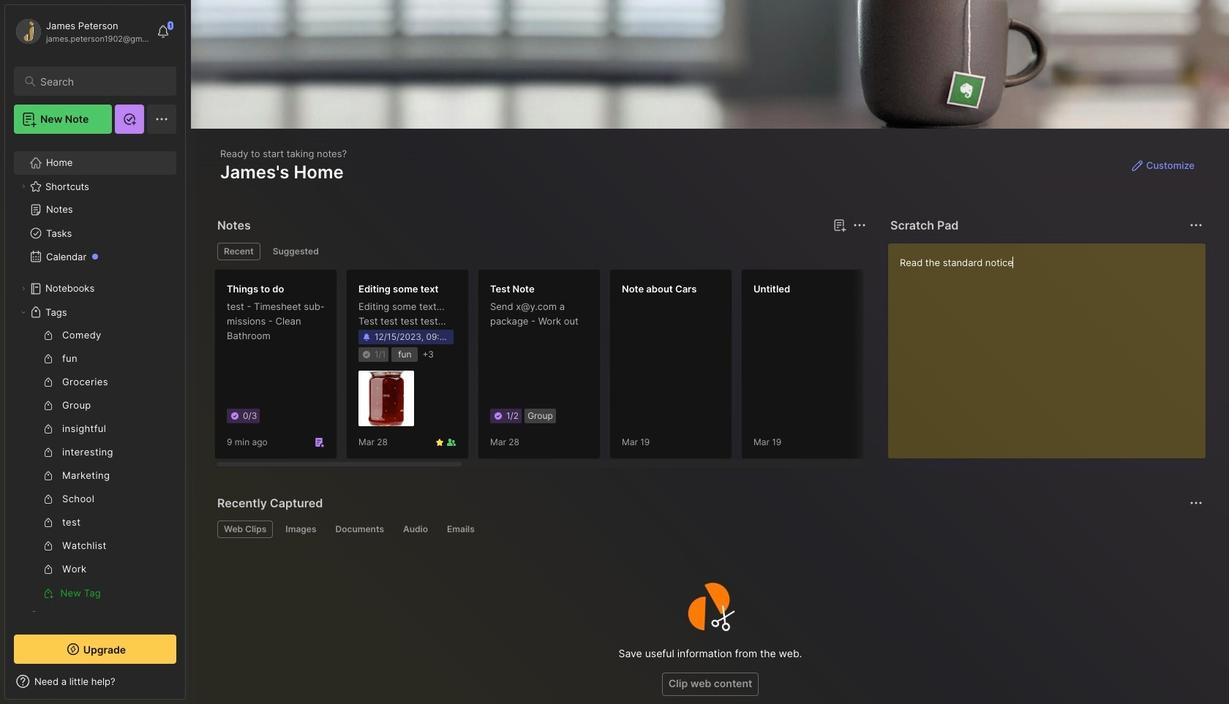 Task type: vqa. For each thing, say whether or not it's contained in the screenshot.
"Dropdown List" "menu" at top left
no



Task type: describe. For each thing, give the bounding box(es) containing it.
main element
[[0, 0, 190, 705]]

tree inside main element
[[5, 143, 185, 661]]

expand tags image
[[19, 308, 28, 317]]

more actions image
[[1187, 495, 1205, 512]]

2 tab list from the top
[[217, 521, 1201, 538]]

thumbnail image
[[358, 371, 414, 427]]

Start writing… text field
[[900, 244, 1205, 447]]

1 tab list from the top
[[217, 243, 864, 260]]

2 more actions image from the left
[[1187, 217, 1205, 234]]

none search field inside main element
[[40, 72, 163, 90]]



Task type: locate. For each thing, give the bounding box(es) containing it.
More actions field
[[849, 215, 870, 236], [1186, 215, 1206, 236], [1186, 493, 1206, 514]]

group
[[14, 324, 168, 605]]

click to collapse image
[[185, 677, 196, 695]]

tab list
[[217, 243, 864, 260], [217, 521, 1201, 538]]

1 vertical spatial tab list
[[217, 521, 1201, 538]]

Search text field
[[40, 75, 163, 89]]

None search field
[[40, 72, 163, 90]]

tab
[[217, 243, 260, 260], [266, 243, 325, 260], [217, 521, 273, 538], [279, 521, 323, 538], [329, 521, 391, 538], [397, 521, 435, 538], [440, 521, 481, 538]]

WHAT'S NEW field
[[5, 670, 185, 694]]

tree
[[5, 143, 185, 661]]

1 horizontal spatial more actions image
[[1187, 217, 1205, 234]]

0 horizontal spatial more actions image
[[851, 217, 868, 234]]

more actions image
[[851, 217, 868, 234], [1187, 217, 1205, 234]]

expand notebooks image
[[19, 285, 28, 293]]

1 more actions image from the left
[[851, 217, 868, 234]]

row group
[[214, 269, 1229, 468]]

Account field
[[14, 17, 149, 46]]

group inside main element
[[14, 324, 168, 605]]

0 vertical spatial tab list
[[217, 243, 864, 260]]



